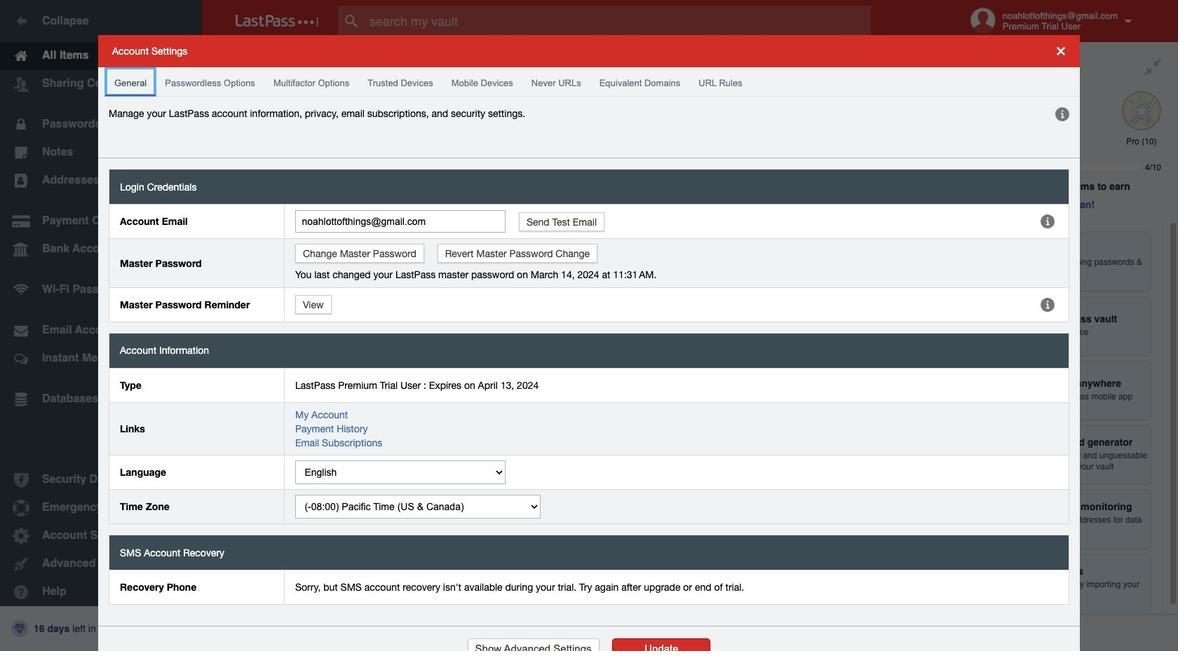 Task type: vqa. For each thing, say whether or not it's contained in the screenshot.
NEW ITEM image
no



Task type: describe. For each thing, give the bounding box(es) containing it.
new item navigation
[[861, 594, 913, 652]]

main navigation navigation
[[0, 0, 202, 652]]



Task type: locate. For each thing, give the bounding box(es) containing it.
vault options navigation
[[202, 42, 928, 84]]

Search search field
[[338, 6, 899, 36]]

search my vault text field
[[338, 6, 899, 36]]

lastpass image
[[236, 15, 319, 27]]



